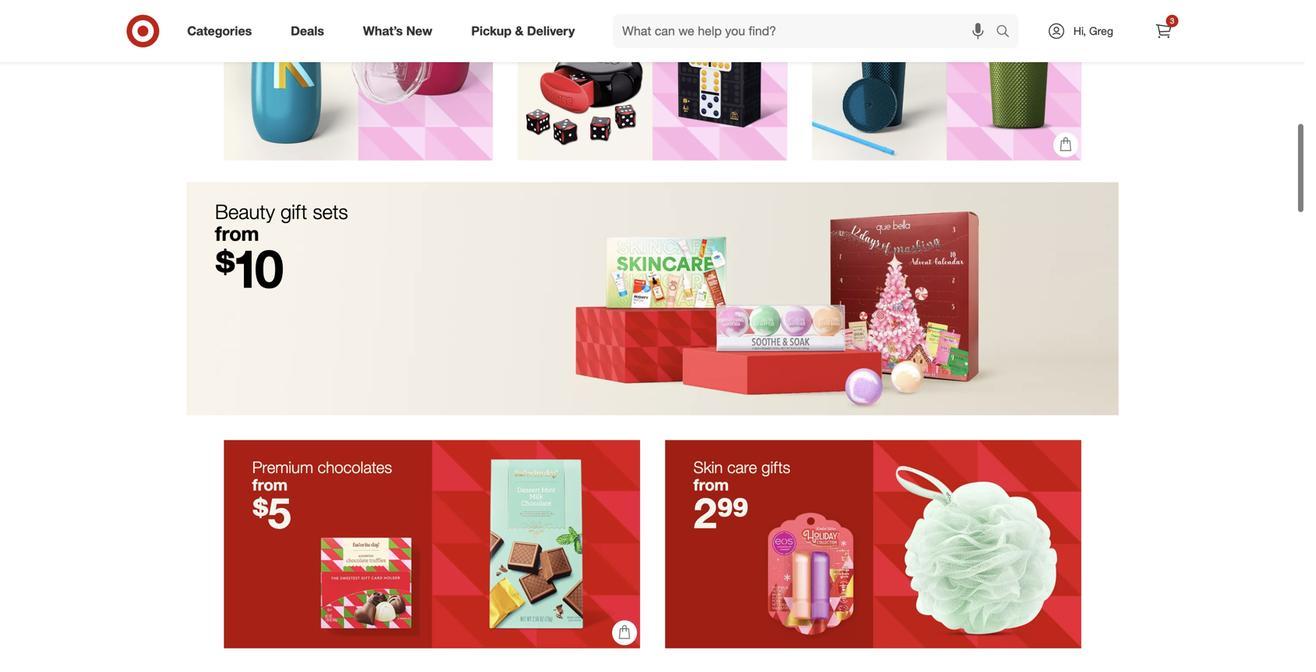 Task type: describe. For each thing, give the bounding box(es) containing it.
new
[[406, 23, 432, 39]]

99
[[717, 487, 749, 538]]

sets
[[313, 200, 348, 224]]

pickup & delivery link
[[458, 14, 594, 48]]

skin
[[694, 458, 723, 477]]

deals
[[291, 23, 324, 39]]

delivery
[[527, 23, 575, 39]]

search button
[[989, 14, 1026, 51]]

gifts
[[762, 458, 791, 477]]

skin care gifts from 2 99
[[694, 458, 791, 538]]

what's new
[[363, 23, 432, 39]]

care
[[727, 458, 757, 477]]

3 link
[[1147, 14, 1181, 48]]

from inside premium chocolates from $5
[[252, 475, 288, 494]]

hi,
[[1074, 24, 1086, 38]]

pickup & delivery
[[471, 23, 575, 39]]



Task type: locate. For each thing, give the bounding box(es) containing it.
from inside beauty gift sets from
[[215, 221, 259, 246]]

categories link
[[174, 14, 271, 48]]

$5
[[252, 487, 291, 538]]

search
[[989, 25, 1026, 40]]

from for skin
[[694, 475, 729, 494]]

what's new link
[[350, 14, 452, 48]]

premium
[[252, 458, 313, 477]]

from
[[215, 221, 259, 246], [252, 475, 288, 494], [694, 475, 729, 494]]

categories
[[187, 23, 252, 39]]

hi, greg
[[1074, 24, 1113, 38]]

from inside skin care gifts from 2 99
[[694, 475, 729, 494]]

What can we help you find? suggestions appear below search field
[[613, 14, 1000, 48]]

deals link
[[278, 14, 344, 48]]

beauty gift sets from
[[215, 200, 348, 246]]

what's
[[363, 23, 403, 39]]

3
[[1170, 16, 1175, 26]]

pickup
[[471, 23, 512, 39]]

greg
[[1089, 24, 1113, 38]]

premium chocolates from $5
[[252, 458, 392, 538]]

chocolates
[[318, 458, 392, 477]]

gift
[[281, 200, 307, 224]]

from for beauty
[[215, 221, 259, 246]]

2
[[694, 487, 717, 538]]

&
[[515, 23, 524, 39]]

beauty
[[215, 200, 275, 224]]

$10
[[215, 236, 284, 300]]



Task type: vqa. For each thing, say whether or not it's contained in the screenshot.
Kids' Eyeglasses's Eyeglasses
no



